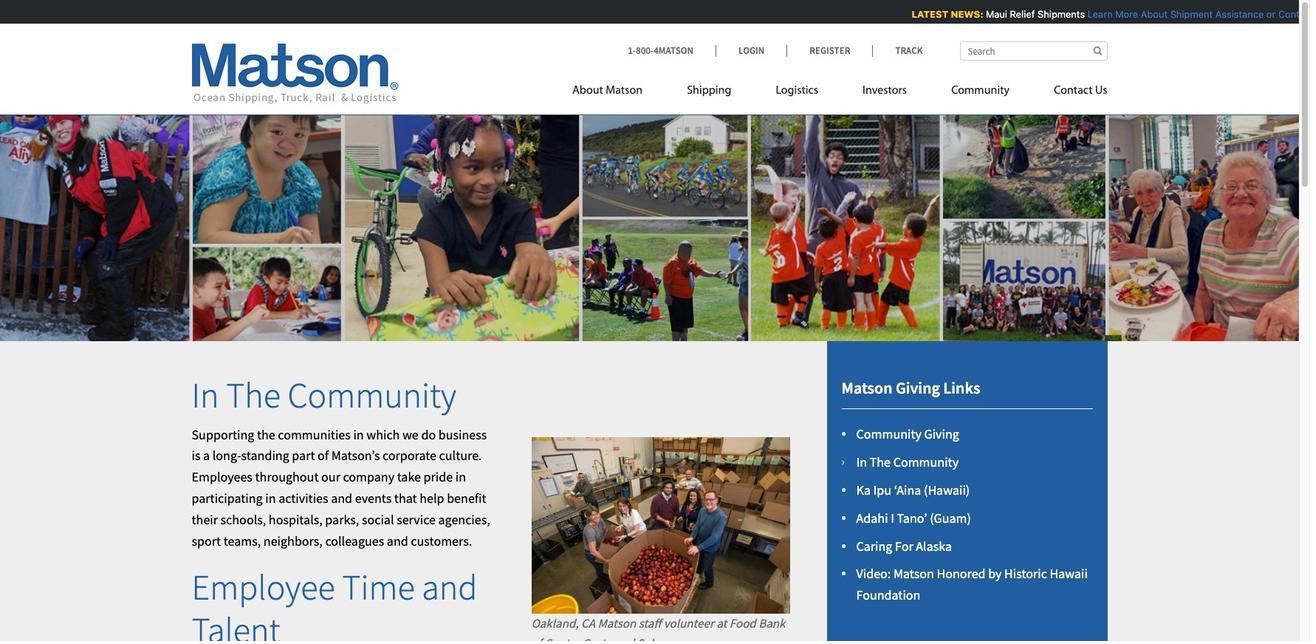 Task type: vqa. For each thing, say whether or not it's contained in the screenshot.
the day to the left
no



Task type: describe. For each thing, give the bounding box(es) containing it.
community giving link
[[857, 426, 960, 443]]

hospitals,
[[269, 511, 323, 528]]

service
[[397, 511, 436, 528]]

learn more about shipment assistance or contain link
[[1086, 8, 1311, 20]]

bank
[[759, 615, 786, 632]]

activities
[[279, 490, 328, 507]]

their
[[192, 511, 218, 528]]

we
[[403, 426, 419, 443]]

caring
[[857, 538, 893, 555]]

matson inside about matson link
[[606, 85, 643, 97]]

news:
[[949, 8, 981, 20]]

1-800-4matson link
[[628, 44, 716, 57]]

alaska
[[916, 538, 952, 555]]

matson giving links
[[842, 378, 981, 398]]

matson foundation giving image
[[0, 92, 1300, 341]]

and inside employee time and talent
[[422, 566, 478, 610]]

standing
[[241, 447, 289, 464]]

in the community inside matson giving links section
[[857, 454, 959, 471]]

1 vertical spatial in
[[456, 469, 466, 486]]

which
[[367, 426, 400, 443]]

matson inside oakland, ca matson staff volunteer at food bank of contra costa and solano.
[[598, 615, 636, 632]]

ka
[[857, 482, 871, 499]]

2 vertical spatial in
[[265, 490, 276, 507]]

of inside oakland, ca matson staff volunteer at food bank of contra costa and solano.
[[532, 635, 542, 641]]

learn
[[1086, 8, 1111, 20]]

culture.
[[439, 447, 482, 464]]

latest
[[910, 8, 946, 20]]

honored
[[937, 566, 986, 583]]

investors
[[863, 85, 907, 97]]

maui
[[984, 8, 1005, 20]]

video: matson honored by historic hawaii foundation link
[[857, 566, 1088, 604]]

login
[[739, 44, 765, 57]]

(hawaii)
[[924, 482, 970, 499]]

is
[[192, 447, 201, 464]]

time
[[342, 566, 415, 610]]

community giving
[[857, 426, 960, 443]]

and inside oakland, ca matson staff volunteer at food bank of contra costa and solano.
[[614, 635, 635, 641]]

adahi i tano' (guam)
[[857, 510, 972, 527]]

part
[[292, 447, 315, 464]]

track
[[896, 44, 923, 57]]

participating
[[192, 490, 263, 507]]

do
[[421, 426, 436, 443]]

of inside the supporting the communities in which we do business is a long-standing part of matson's corporate culture. employees throughout our company take pride in participating in activities and events that help benefit their schools, hospitals, parks, social service agencies, sport teams, neighbors, colleagues and customers.
[[318, 447, 329, 464]]

4matson
[[654, 44, 694, 57]]

assistance
[[1213, 8, 1262, 20]]

shipping
[[687, 85, 732, 97]]

supporting the communities in which we do business is a long-standing part of matson's corporate culture. employees throughout our company take pride in participating in activities and events that help benefit their schools, hospitals, parks, social service agencies, sport teams, neighbors, colleagues and customers.
[[192, 426, 490, 549]]

employee
[[192, 566, 335, 610]]

our
[[321, 469, 341, 486]]

blue matson logo with ocean, shipping, truck, rail and logistics written beneath it. image
[[192, 44, 399, 104]]

the
[[257, 426, 275, 443]]

caring for alaska link
[[857, 538, 952, 555]]

talent
[[192, 608, 280, 641]]

and up parks,
[[331, 490, 353, 507]]

agencies,
[[438, 511, 490, 528]]

costa
[[583, 635, 612, 641]]

adahi i tano' (guam) link
[[857, 510, 972, 527]]

solano.
[[637, 635, 677, 641]]

oakland,
[[532, 615, 579, 632]]

and down service
[[387, 532, 408, 549]]

0 vertical spatial in
[[353, 426, 364, 443]]

1-
[[628, 44, 636, 57]]

matson up 'community giving'
[[842, 378, 893, 398]]

(guam)
[[930, 510, 972, 527]]

neighbors,
[[264, 532, 323, 549]]

volunteer
[[664, 615, 714, 632]]

community up in the community link
[[857, 426, 922, 443]]

employee time and talent
[[192, 566, 478, 641]]

community inside top menu "navigation"
[[952, 85, 1010, 97]]

track link
[[873, 44, 923, 57]]

matson inside video: matson honored by historic hawaii foundation
[[894, 566, 935, 583]]

supporting
[[192, 426, 254, 443]]

more
[[1113, 8, 1136, 20]]

0 vertical spatial the
[[226, 373, 281, 417]]

giving for community
[[925, 426, 960, 443]]

customers.
[[411, 532, 472, 549]]

a
[[203, 447, 210, 464]]

community link
[[930, 78, 1032, 108]]

community up ka ipu 'aina (hawaii)
[[894, 454, 959, 471]]

by
[[989, 566, 1002, 583]]



Task type: locate. For each thing, give the bounding box(es) containing it.
shipment
[[1168, 8, 1211, 20]]

the
[[226, 373, 281, 417], [870, 454, 891, 471]]

latest news: maui relief shipments learn more about shipment assistance or contain
[[910, 8, 1311, 20]]

about inside top menu "navigation"
[[573, 85, 604, 97]]

colleagues
[[325, 532, 384, 549]]

in
[[353, 426, 364, 443], [456, 469, 466, 486], [265, 490, 276, 507]]

0 vertical spatial in the community
[[192, 373, 457, 417]]

caring for alaska
[[857, 538, 952, 555]]

in the community
[[192, 373, 457, 417], [857, 454, 959, 471]]

and
[[331, 490, 353, 507], [387, 532, 408, 549], [422, 566, 478, 610], [614, 635, 635, 641]]

matson down the for
[[894, 566, 935, 583]]

community up 'which'
[[288, 373, 457, 417]]

1 horizontal spatial the
[[870, 454, 891, 471]]

1 horizontal spatial in the community
[[857, 454, 959, 471]]

logistics link
[[754, 78, 841, 108]]

company
[[343, 469, 395, 486]]

1-800-4matson
[[628, 44, 694, 57]]

top menu navigation
[[573, 78, 1108, 108]]

0 horizontal spatial in
[[265, 490, 276, 507]]

search image
[[1094, 46, 1103, 55]]

1 horizontal spatial in
[[353, 426, 364, 443]]

contact us link
[[1032, 78, 1108, 108]]

'aina
[[895, 482, 922, 499]]

employees
[[192, 469, 253, 486]]

pride
[[424, 469, 453, 486]]

teams,
[[224, 532, 261, 549]]

matson up costa
[[598, 615, 636, 632]]

business
[[439, 426, 487, 443]]

and down customers.
[[422, 566, 478, 610]]

0 vertical spatial in
[[192, 373, 219, 417]]

2 horizontal spatial in
[[456, 469, 466, 486]]

throughout
[[255, 469, 319, 486]]

at
[[717, 615, 727, 632]]

in up matson's
[[353, 426, 364, 443]]

in down culture.
[[456, 469, 466, 486]]

1 vertical spatial of
[[532, 635, 542, 641]]

matson
[[606, 85, 643, 97], [842, 378, 893, 398], [894, 566, 935, 583], [598, 615, 636, 632]]

tano'
[[897, 510, 928, 527]]

adahi
[[857, 510, 889, 527]]

giving left 'links'
[[896, 378, 940, 398]]

0 horizontal spatial of
[[318, 447, 329, 464]]

the inside matson giving links section
[[870, 454, 891, 471]]

register link
[[787, 44, 873, 57]]

or
[[1264, 8, 1274, 20]]

of
[[318, 447, 329, 464], [532, 635, 542, 641]]

social
[[362, 511, 394, 528]]

the up the
[[226, 373, 281, 417]]

food
[[730, 615, 756, 632]]

shipping link
[[665, 78, 754, 108]]

help
[[420, 490, 444, 507]]

contain
[[1276, 8, 1311, 20]]

0 vertical spatial giving
[[896, 378, 940, 398]]

foundation
[[857, 587, 921, 604]]

hawaii
[[1050, 566, 1088, 583]]

in down throughout
[[265, 490, 276, 507]]

giving up in the community link
[[925, 426, 960, 443]]

of down "oakland," at the left bottom of the page
[[532, 635, 542, 641]]

0 vertical spatial of
[[318, 447, 329, 464]]

login link
[[716, 44, 787, 57]]

in inside section
[[857, 454, 867, 471]]

contra
[[545, 635, 580, 641]]

matson's
[[332, 447, 380, 464]]

matson down 1-
[[606, 85, 643, 97]]

0 vertical spatial about
[[1139, 8, 1166, 20]]

historic
[[1005, 566, 1048, 583]]

ca
[[581, 615, 596, 632]]

the up the ipu
[[870, 454, 891, 471]]

in the community up ''aina'
[[857, 454, 959, 471]]

i
[[891, 510, 895, 527]]

that
[[394, 490, 417, 507]]

of right part
[[318, 447, 329, 464]]

1 horizontal spatial about
[[1139, 8, 1166, 20]]

for
[[895, 538, 914, 555]]

in up supporting
[[192, 373, 219, 417]]

logistics
[[776, 85, 819, 97]]

about matson
[[573, 85, 643, 97]]

Search search field
[[960, 41, 1108, 61]]

about
[[1139, 8, 1166, 20], [573, 85, 604, 97]]

in the community up communities
[[192, 373, 457, 417]]

1 horizontal spatial of
[[532, 635, 542, 641]]

None search field
[[960, 41, 1108, 61]]

communities
[[278, 426, 351, 443]]

1 vertical spatial the
[[870, 454, 891, 471]]

1 vertical spatial in the community
[[857, 454, 959, 471]]

1 vertical spatial about
[[573, 85, 604, 97]]

0 horizontal spatial about
[[573, 85, 604, 97]]

contact us
[[1054, 85, 1108, 97]]

relief
[[1008, 8, 1033, 20]]

giving for matson
[[896, 378, 940, 398]]

about matson link
[[573, 78, 665, 108]]

1 horizontal spatial in
[[857, 454, 867, 471]]

community down search search box
[[952, 85, 1010, 97]]

1 vertical spatial giving
[[925, 426, 960, 443]]

shipments
[[1036, 8, 1083, 20]]

0 horizontal spatial in the community
[[192, 373, 457, 417]]

links
[[944, 378, 981, 398]]

events
[[355, 490, 392, 507]]

us
[[1096, 85, 1108, 97]]

oakland, ca matson staff volunteer at food bank of contra costa and solano.
[[532, 615, 786, 641]]

matson giving links section
[[809, 341, 1126, 641]]

register
[[810, 44, 851, 57]]

video: matson honored by historic hawaii foundation
[[857, 566, 1088, 604]]

investors link
[[841, 78, 930, 108]]

in the community link
[[857, 454, 959, 471]]

long-
[[213, 447, 241, 464]]

in up ka
[[857, 454, 867, 471]]

parks,
[[325, 511, 359, 528]]

and right costa
[[614, 635, 635, 641]]

take
[[397, 469, 421, 486]]

video:
[[857, 566, 891, 583]]

schools,
[[221, 511, 266, 528]]

contact
[[1054, 85, 1093, 97]]

ka ipu 'aina (hawaii)
[[857, 482, 970, 499]]

staff
[[639, 615, 661, 632]]

0 horizontal spatial the
[[226, 373, 281, 417]]

1 vertical spatial in
[[857, 454, 867, 471]]

0 horizontal spatial in
[[192, 373, 219, 417]]



